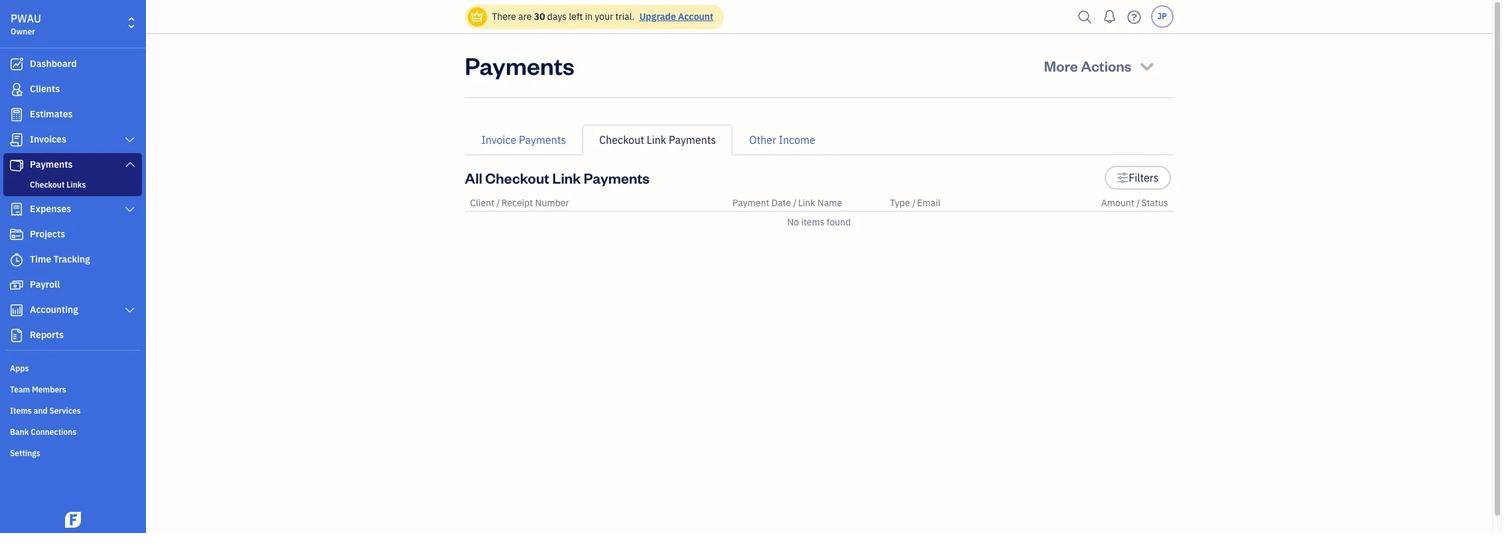 Task type: vqa. For each thing, say whether or not it's contained in the screenshot.
the top chevron large down icon
yes



Task type: locate. For each thing, give the bounding box(es) containing it.
your
[[595, 11, 613, 23]]

0 horizontal spatial link
[[552, 169, 581, 187]]

all
[[465, 169, 482, 187]]

2 horizontal spatial checkout
[[599, 133, 644, 147]]

amount
[[1101, 197, 1134, 209]]

chevron large down image inside accounting link
[[124, 305, 136, 316]]

1 chevron large down image from the top
[[124, 135, 136, 145]]

chevron large down image inside expenses link
[[124, 204, 136, 215]]

more actions button
[[1032, 50, 1168, 82]]

checkout inside checkout link payments link
[[599, 133, 644, 147]]

/
[[497, 197, 500, 209], [793, 197, 797, 209], [912, 197, 916, 209], [1136, 197, 1140, 209]]

main element
[[0, 0, 179, 533]]

chevron large down image inside payments link
[[124, 159, 136, 170]]

/ right 'client'
[[497, 197, 500, 209]]

accounting
[[30, 304, 78, 316]]

income
[[779, 133, 815, 147]]

2 chevron large down image from the top
[[124, 305, 136, 316]]

number
[[535, 197, 569, 209]]

/ for amount
[[1136, 197, 1140, 209]]

payments inside invoice payments link
[[519, 133, 566, 147]]

crown image
[[470, 10, 484, 24]]

in
[[585, 11, 593, 23]]

client
[[470, 197, 494, 209]]

1 vertical spatial chevron large down image
[[124, 204, 136, 215]]

/ left status
[[1136, 197, 1140, 209]]

30
[[534, 11, 545, 23]]

0 vertical spatial chevron large down image
[[124, 159, 136, 170]]

reports
[[30, 329, 64, 341]]

chevron large down image up reports link
[[124, 305, 136, 316]]

settings image
[[1117, 170, 1129, 186]]

checkout links link
[[6, 177, 139, 193]]

chevron large down image
[[124, 159, 136, 170], [124, 305, 136, 316]]

reports link
[[3, 324, 142, 348]]

items
[[801, 216, 825, 228]]

account
[[678, 11, 713, 23]]

2 horizontal spatial link
[[798, 197, 815, 209]]

type
[[890, 197, 910, 209]]

2 chevron large down image from the top
[[124, 204, 136, 215]]

expense image
[[9, 203, 25, 216]]

filters button
[[1105, 166, 1171, 190]]

timer image
[[9, 253, 25, 267]]

chevron large down image up checkout links link
[[124, 159, 136, 170]]

tracking
[[53, 253, 90, 265]]

estimates
[[30, 108, 73, 120]]

/ right type
[[912, 197, 916, 209]]

members
[[32, 385, 66, 395]]

type / email
[[890, 197, 940, 209]]

/ for type
[[912, 197, 916, 209]]

1 horizontal spatial link
[[647, 133, 666, 147]]

1 / from the left
[[497, 197, 500, 209]]

team
[[10, 385, 30, 395]]

status
[[1141, 197, 1168, 209]]

dashboard
[[30, 58, 77, 70]]

time tracking
[[30, 253, 90, 265]]

trial.
[[615, 11, 635, 23]]

4 / from the left
[[1136, 197, 1140, 209]]

checkout inside checkout links link
[[30, 180, 65, 190]]

chevron large down image down checkout links link
[[124, 204, 136, 215]]

link
[[647, 133, 666, 147], [552, 169, 581, 187], [798, 197, 815, 209]]

/ right date
[[793, 197, 797, 209]]

0 horizontal spatial checkout
[[30, 180, 65, 190]]

payment image
[[9, 159, 25, 172]]

all checkout link payments
[[465, 169, 650, 187]]

payments
[[465, 50, 575, 81], [519, 133, 566, 147], [669, 133, 716, 147], [30, 159, 73, 171], [584, 169, 650, 187]]

upgrade
[[639, 11, 676, 23]]

there are 30 days left in your trial. upgrade account
[[492, 11, 713, 23]]

0 vertical spatial chevron large down image
[[124, 135, 136, 145]]

checkout link payments
[[599, 133, 716, 147]]

2 / from the left
[[793, 197, 797, 209]]

chevron large down image inside invoices link
[[124, 135, 136, 145]]

email
[[917, 197, 940, 209]]

chevron large down image up payments link
[[124, 135, 136, 145]]

items and services
[[10, 406, 81, 416]]

client image
[[9, 83, 25, 96]]

1 vertical spatial link
[[552, 169, 581, 187]]

chevron large down image for expenses
[[124, 204, 136, 215]]

checkout
[[599, 133, 644, 147], [485, 169, 549, 187], [30, 180, 65, 190]]

time tracking link
[[3, 248, 142, 272]]

amount / status
[[1101, 197, 1168, 209]]

1 horizontal spatial checkout
[[485, 169, 549, 187]]

1 vertical spatial chevron large down image
[[124, 305, 136, 316]]

other income link
[[733, 125, 832, 155]]

chevron large down image
[[124, 135, 136, 145], [124, 204, 136, 215]]

go to help image
[[1124, 7, 1145, 27]]

bank connections
[[10, 427, 77, 437]]

owner
[[11, 27, 35, 36]]

checkout for checkout link payments
[[599, 133, 644, 147]]

are
[[518, 11, 532, 23]]

client / receipt number
[[470, 197, 569, 209]]

1 chevron large down image from the top
[[124, 159, 136, 170]]

chevron large down image for accounting
[[124, 305, 136, 316]]

chevrondown image
[[1138, 56, 1156, 75]]

invoice payments link
[[465, 125, 583, 155]]

found
[[827, 216, 851, 228]]

3 / from the left
[[912, 197, 916, 209]]

clients
[[30, 83, 60, 95]]

/ for client
[[497, 197, 500, 209]]



Task type: describe. For each thing, give the bounding box(es) containing it.
no
[[787, 216, 799, 228]]

expenses
[[30, 203, 71, 215]]

project image
[[9, 228, 25, 241]]

projects
[[30, 228, 65, 240]]

payment
[[732, 197, 769, 209]]

jp
[[1157, 11, 1167, 21]]

services
[[49, 406, 81, 416]]

days
[[547, 11, 567, 23]]

estimates link
[[3, 103, 142, 127]]

connections
[[31, 427, 77, 437]]

upgrade account link
[[637, 11, 713, 23]]

report image
[[9, 329, 25, 342]]

chart image
[[9, 304, 25, 317]]

jp button
[[1151, 5, 1173, 28]]

payments inside checkout link payments link
[[669, 133, 716, 147]]

team members
[[10, 385, 66, 395]]

items and services link
[[3, 401, 142, 421]]

more actions
[[1044, 56, 1132, 75]]

more
[[1044, 56, 1078, 75]]

freshbooks image
[[62, 512, 84, 528]]

chevron large down image for payments
[[124, 159, 136, 170]]

invoice payments
[[481, 133, 566, 147]]

clients link
[[3, 78, 142, 102]]

payment date button
[[732, 197, 791, 209]]

expenses link
[[3, 198, 142, 222]]

checkout link payments link
[[583, 125, 733, 155]]

notifications image
[[1099, 3, 1120, 30]]

invoice
[[481, 133, 516, 147]]

apps link
[[3, 358, 142, 378]]

filters
[[1129, 171, 1159, 184]]

amount button
[[1101, 197, 1134, 209]]

other
[[749, 133, 776, 147]]

checkout links
[[30, 180, 86, 190]]

receipt
[[501, 197, 533, 209]]

date
[[772, 197, 791, 209]]

invoice image
[[9, 133, 25, 147]]

and
[[34, 406, 48, 416]]

invoices link
[[3, 128, 142, 152]]

other income
[[749, 133, 815, 147]]

money image
[[9, 279, 25, 292]]

settings
[[10, 448, 40, 458]]

payment date / link name
[[732, 197, 842, 209]]

name
[[817, 197, 842, 209]]

dashboard link
[[3, 52, 142, 76]]

settings link
[[3, 443, 142, 463]]

actions
[[1081, 56, 1132, 75]]

left
[[569, 11, 583, 23]]

estimate image
[[9, 108, 25, 121]]

no items found
[[787, 216, 851, 228]]

payments link
[[3, 153, 142, 177]]

chevron large down image for invoices
[[124, 135, 136, 145]]

apps
[[10, 364, 29, 374]]

dashboard image
[[9, 58, 25, 71]]

bank
[[10, 427, 29, 437]]

payroll
[[30, 279, 60, 291]]

checkout for checkout links
[[30, 180, 65, 190]]

team members link
[[3, 379, 142, 399]]

there
[[492, 11, 516, 23]]

accounting link
[[3, 299, 142, 322]]

time
[[30, 253, 51, 265]]

0 vertical spatial link
[[647, 133, 666, 147]]

2 vertical spatial link
[[798, 197, 815, 209]]

search image
[[1074, 7, 1096, 27]]

pwau owner
[[11, 12, 41, 36]]

invoices
[[30, 133, 66, 145]]

payments inside payments link
[[30, 159, 73, 171]]

bank connections link
[[3, 422, 142, 442]]

payroll link
[[3, 273, 142, 297]]

projects link
[[3, 223, 142, 247]]

items
[[10, 406, 32, 416]]

pwau
[[11, 12, 41, 25]]

links
[[66, 180, 86, 190]]



